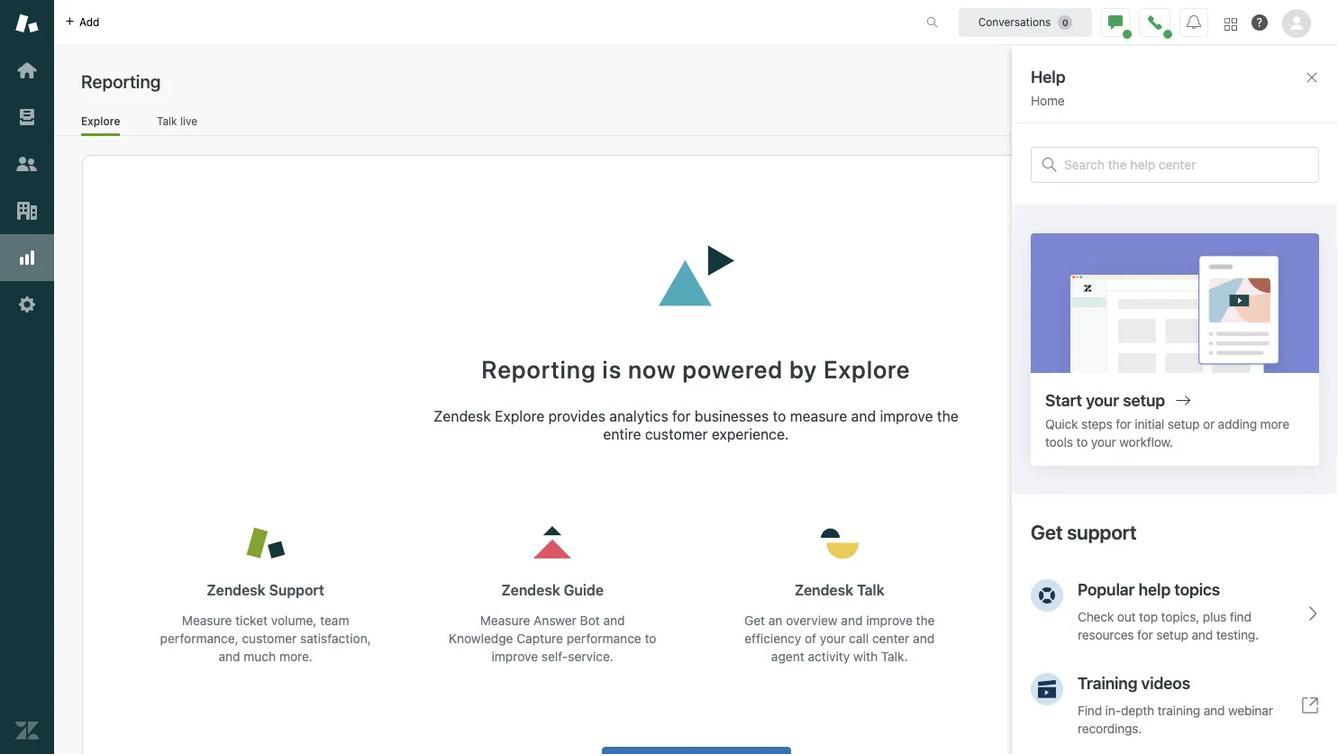 Task type: locate. For each thing, give the bounding box(es) containing it.
customers image
[[15, 152, 39, 176]]

reporting
[[81, 71, 161, 92], [482, 355, 596, 384]]

1 vertical spatial the
[[916, 613, 935, 629]]

your inside the create reports about your agent activity and customer experience in chat.
[[1158, 613, 1183, 629]]

more.
[[279, 649, 313, 665]]

zendesk products image
[[1225, 18, 1237, 30]]

measure
[[182, 613, 232, 629], [480, 613, 530, 629]]

efficiency
[[745, 631, 801, 647]]

and up performance at the bottom of page
[[603, 613, 625, 629]]

measure inside 'measure answer bot and knowledge capture performance to improve self-service.'
[[480, 613, 530, 629]]

and down reports
[[1069, 631, 1091, 647]]

2 vertical spatial explore
[[495, 409, 545, 425]]

experience.
[[712, 427, 789, 443]]

talk live
[[157, 114, 197, 128]]

explore right views image
[[81, 114, 120, 128]]

improve up center
[[866, 613, 913, 629]]

0 vertical spatial explore
[[81, 114, 120, 128]]

1 vertical spatial talk
[[857, 583, 885, 599]]

0 horizontal spatial measure
[[182, 613, 232, 629]]

volume,
[[271, 613, 317, 629]]

0 horizontal spatial to
[[645, 631, 656, 647]]

activity down of
[[808, 649, 850, 665]]

views image
[[15, 105, 39, 129]]

is
[[602, 355, 622, 384]]

measure inside measure ticket volume, team performance, customer satisfaction, and much more.
[[182, 613, 232, 629]]

and left the much
[[219, 649, 240, 665]]

1 vertical spatial activity
[[808, 649, 850, 665]]

1 vertical spatial reporting
[[482, 355, 596, 384]]

1 horizontal spatial the
[[937, 409, 959, 425]]

and inside measure ticket volume, team performance, customer satisfaction, and much more.
[[219, 649, 240, 665]]

and right measure
[[851, 409, 876, 425]]

0 vertical spatial your
[[1158, 613, 1183, 629]]

talk
[[157, 114, 177, 128], [857, 583, 885, 599]]

experience
[[1152, 631, 1216, 647]]

1 horizontal spatial agent
[[1187, 613, 1220, 629]]

admin image
[[15, 293, 39, 316]]

explore
[[81, 114, 120, 128], [824, 355, 911, 384], [495, 409, 545, 425]]

zendesk chat
[[1079, 583, 1174, 599]]

2 horizontal spatial explore
[[824, 355, 911, 384]]

customer up the much
[[242, 631, 297, 647]]

measure ticket volume, team performance, customer satisfaction, and much more.
[[160, 613, 371, 665]]

talk.
[[881, 649, 908, 665]]

zendesk talk
[[795, 583, 885, 599]]

explore right by
[[824, 355, 911, 384]]

0 vertical spatial improve
[[880, 409, 933, 425]]

2 measure from the left
[[480, 613, 530, 629]]

0 horizontal spatial the
[[916, 613, 935, 629]]

1 horizontal spatial customer
[[645, 427, 708, 443]]

0 horizontal spatial activity
[[808, 649, 850, 665]]

0 vertical spatial talk
[[157, 114, 177, 128]]

and inside zendesk explore provides analytics for businesses to measure and improve the entire customer experience.
[[851, 409, 876, 425]]

talk up 'call'
[[857, 583, 885, 599]]

provides
[[548, 409, 606, 425]]

1 vertical spatial your
[[820, 631, 846, 647]]

reporting up the provides on the left of the page
[[482, 355, 596, 384]]

0 horizontal spatial explore
[[81, 114, 120, 128]]

and
[[851, 409, 876, 425], [603, 613, 625, 629], [841, 613, 863, 629], [913, 631, 935, 647], [1069, 631, 1091, 647], [219, 649, 240, 665]]

1 horizontal spatial talk
[[857, 583, 885, 599]]

2 horizontal spatial customer
[[1094, 631, 1149, 647]]

get
[[744, 613, 765, 629]]

your right of
[[820, 631, 846, 647]]

0 horizontal spatial agent
[[771, 649, 804, 665]]

0 vertical spatial the
[[937, 409, 959, 425]]

improve inside zendesk explore provides analytics for businesses to measure and improve the entire customer experience.
[[880, 409, 933, 425]]

agent down efficiency
[[771, 649, 804, 665]]

your up experience
[[1158, 613, 1183, 629]]

explore left the provides on the left of the page
[[495, 409, 545, 425]]

add
[[79, 15, 100, 28]]

reporting up explore link
[[81, 71, 161, 92]]

customer down for
[[645, 427, 708, 443]]

activity
[[1023, 631, 1066, 647], [808, 649, 850, 665]]

improve right measure
[[880, 409, 933, 425]]

explore inside zendesk explore provides analytics for businesses to measure and improve the entire customer experience.
[[495, 409, 545, 425]]

agent
[[1187, 613, 1220, 629], [771, 649, 804, 665]]

the
[[937, 409, 959, 425], [916, 613, 935, 629]]

get help image
[[1252, 14, 1268, 31]]

0 vertical spatial agent
[[1187, 613, 1220, 629]]

1 horizontal spatial your
[[1158, 613, 1183, 629]]

and right center
[[913, 631, 935, 647]]

to right performance at the bottom of page
[[645, 631, 656, 647]]

zendesk for zendesk support
[[207, 583, 266, 599]]

0 vertical spatial reporting
[[81, 71, 161, 92]]

customer inside measure ticket volume, team performance, customer satisfaction, and much more.
[[242, 631, 297, 647]]

zendesk for zendesk guide
[[501, 583, 560, 599]]

capture
[[517, 631, 563, 647]]

1 horizontal spatial to
[[773, 409, 786, 425]]

1 vertical spatial to
[[645, 631, 656, 647]]

service.
[[568, 649, 614, 665]]

self-
[[541, 649, 568, 665]]

explore link
[[81, 114, 120, 136]]

chat
[[1142, 583, 1174, 599]]

1 horizontal spatial reporting
[[482, 355, 596, 384]]

about
[[1121, 613, 1154, 629]]

ticket
[[235, 613, 268, 629]]

1 vertical spatial improve
[[866, 613, 913, 629]]

0 horizontal spatial your
[[820, 631, 846, 647]]

satisfaction,
[[300, 631, 371, 647]]

improve down capture
[[492, 649, 538, 665]]

measure up knowledge
[[480, 613, 530, 629]]

0 horizontal spatial talk
[[157, 114, 177, 128]]

call
[[849, 631, 869, 647]]

the inside get an overview and improve the efficiency of your call center and agent activity with talk.
[[916, 613, 935, 629]]

reporting is now powered by explore
[[482, 355, 911, 384]]

1 vertical spatial agent
[[771, 649, 804, 665]]

activity down create
[[1023, 631, 1066, 647]]

more
[[1275, 110, 1305, 125]]

2 vertical spatial improve
[[492, 649, 538, 665]]

customer up the chat.
[[1094, 631, 1149, 647]]

agent inside get an overview and improve the efficiency of your call center and agent activity with talk.
[[771, 649, 804, 665]]

an
[[769, 613, 783, 629]]

1 horizontal spatial measure
[[480, 613, 530, 629]]

team
[[320, 613, 349, 629]]

bot
[[580, 613, 600, 629]]

to inside zendesk explore provides analytics for businesses to measure and improve the entire customer experience.
[[773, 409, 786, 425]]

to
[[773, 409, 786, 425], [645, 631, 656, 647]]

button displays agent's chat status as online. image
[[1108, 15, 1123, 29]]

get an overview and improve the efficiency of your call center and agent activity with talk.
[[744, 613, 935, 665]]

0 vertical spatial to
[[773, 409, 786, 425]]

add button
[[54, 0, 110, 44]]

measure
[[790, 409, 847, 425]]

in
[[1220, 631, 1230, 647]]

learn
[[1239, 110, 1272, 125]]

customer
[[645, 427, 708, 443], [242, 631, 297, 647], [1094, 631, 1149, 647]]

the inside zendesk explore provides analytics for businesses to measure and improve the entire customer experience.
[[937, 409, 959, 425]]

0 horizontal spatial customer
[[242, 631, 297, 647]]

zendesk inside zendesk explore provides analytics for businesses to measure and improve the entire customer experience.
[[434, 409, 491, 425]]

to up experience.
[[773, 409, 786, 425]]

customer inside the create reports about your agent activity and customer experience in chat.
[[1094, 631, 1149, 647]]

measure up performance,
[[182, 613, 232, 629]]

and up 'call'
[[841, 613, 863, 629]]

agent up experience
[[1187, 613, 1220, 629]]

1 horizontal spatial explore
[[495, 409, 545, 425]]

1 horizontal spatial activity
[[1023, 631, 1066, 647]]

0 vertical spatial activity
[[1023, 631, 1066, 647]]

0 horizontal spatial reporting
[[81, 71, 161, 92]]

now
[[628, 355, 676, 384]]

zendesk
[[434, 409, 491, 425], [207, 583, 266, 599], [501, 583, 560, 599], [795, 583, 853, 599], [1079, 583, 1138, 599]]

talk left live
[[157, 114, 177, 128]]

improve
[[880, 409, 933, 425], [866, 613, 913, 629], [492, 649, 538, 665]]

1 measure from the left
[[182, 613, 232, 629]]

your
[[1158, 613, 1183, 629], [820, 631, 846, 647]]



Task type: describe. For each thing, give the bounding box(es) containing it.
agent inside the create reports about your agent activity and customer experience in chat.
[[1187, 613, 1220, 629]]

your inside get an overview and improve the efficiency of your call center and agent activity with talk.
[[820, 631, 846, 647]]

of
[[805, 631, 816, 647]]

chat.
[[1111, 649, 1142, 665]]

reporting for reporting
[[81, 71, 161, 92]]

businesses
[[695, 409, 769, 425]]

activity inside the create reports about your agent activity and customer experience in chat.
[[1023, 631, 1066, 647]]

zendesk image
[[15, 719, 39, 743]]

and inside 'measure answer bot and knowledge capture performance to improve self-service.'
[[603, 613, 625, 629]]

create reports about your agent activity and customer experience in chat.
[[1023, 613, 1230, 665]]

learn more
[[1239, 110, 1305, 125]]

support
[[269, 583, 324, 599]]

organizations image
[[15, 199, 39, 223]]

reporting for reporting is now powered by explore
[[482, 355, 596, 384]]

conversations button
[[959, 8, 1092, 36]]

entire
[[603, 427, 641, 443]]

main element
[[0, 0, 54, 754]]

performance,
[[160, 631, 239, 647]]

talk live link
[[156, 114, 198, 133]]

overview
[[786, 613, 838, 629]]

zendesk support
[[207, 583, 324, 599]]

learn more link
[[1239, 110, 1305, 126]]

measure answer bot and knowledge capture performance to improve self-service.
[[449, 613, 656, 665]]

notifications image
[[1187, 15, 1201, 29]]

much
[[244, 649, 276, 665]]

for
[[672, 409, 691, 425]]

by
[[789, 355, 818, 384]]

answer
[[534, 613, 577, 629]]

customer inside zendesk explore provides analytics for businesses to measure and improve the entire customer experience.
[[645, 427, 708, 443]]

zendesk for zendesk explore provides analytics for businesses to measure and improve the entire customer experience.
[[434, 409, 491, 425]]

guide
[[564, 583, 604, 599]]

zendesk guide
[[501, 583, 604, 599]]

improve inside 'measure answer bot and knowledge capture performance to improve self-service.'
[[492, 649, 538, 665]]

reports
[[1075, 613, 1117, 629]]

reporting image
[[15, 246, 39, 269]]

measure for zendesk support
[[182, 613, 232, 629]]

improve inside get an overview and improve the efficiency of your call center and agent activity with talk.
[[866, 613, 913, 629]]

conversations
[[978, 15, 1051, 28]]

zendesk for zendesk chat
[[1079, 583, 1138, 599]]

zendesk explore provides analytics for businesses to measure and improve the entire customer experience.
[[434, 409, 959, 443]]

knowledge
[[449, 631, 513, 647]]

1 vertical spatial explore
[[824, 355, 911, 384]]

zendesk for zendesk talk
[[795, 583, 853, 599]]

and inside the create reports about your agent activity and customer experience in chat.
[[1069, 631, 1091, 647]]

get started image
[[15, 59, 39, 82]]

powered
[[683, 355, 783, 384]]

measure for zendesk guide
[[480, 613, 530, 629]]

performance
[[567, 631, 641, 647]]

center
[[872, 631, 910, 647]]

live
[[180, 114, 197, 128]]

with
[[853, 649, 878, 665]]

analytics
[[610, 409, 668, 425]]

to inside 'measure answer bot and knowledge capture performance to improve self-service.'
[[645, 631, 656, 647]]

create
[[1033, 613, 1072, 629]]

zendesk support image
[[15, 12, 39, 35]]

activity inside get an overview and improve the efficiency of your call center and agent activity with talk.
[[808, 649, 850, 665]]



Task type: vqa. For each thing, say whether or not it's contained in the screenshot.
Measure in the Measure Answer Bot and Knowledge Capture performance to improve self-service.
yes



